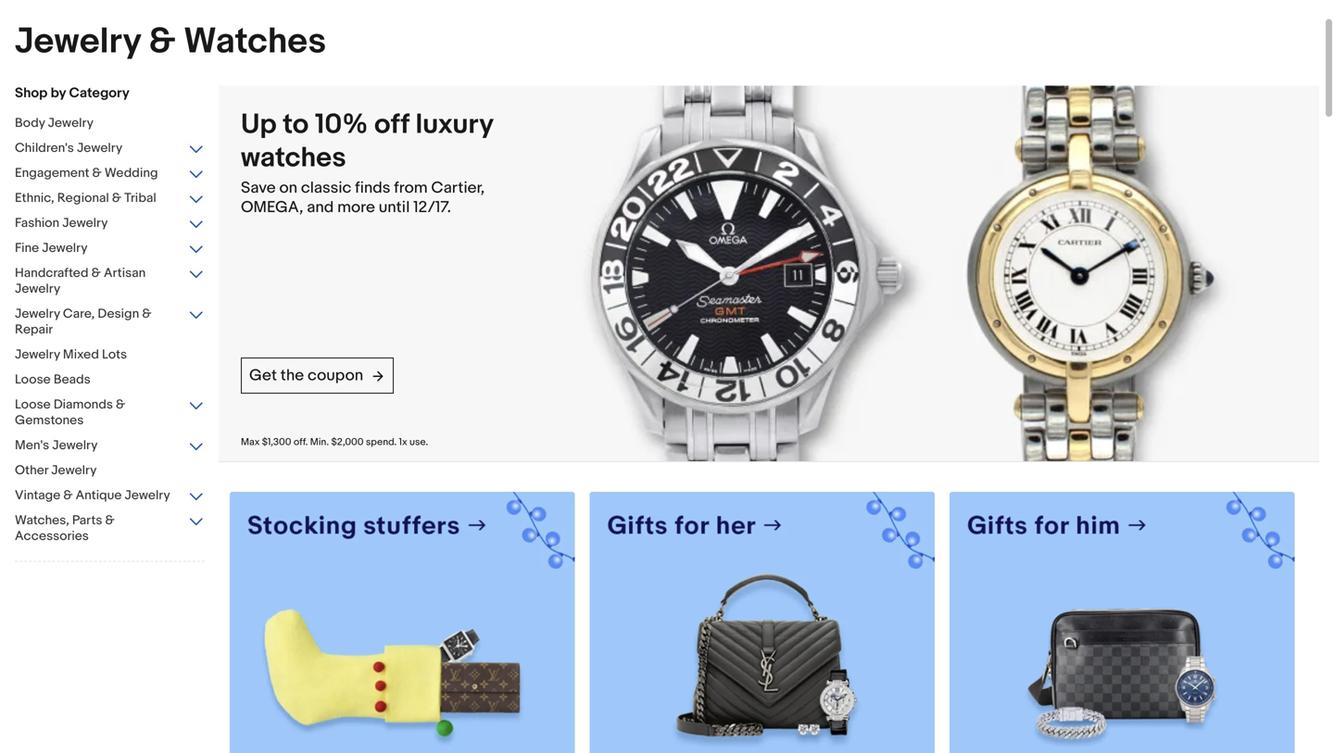 Task type: vqa. For each thing, say whether or not it's contained in the screenshot.
Up to 10% off luxury watches Save on classic finds from Cartier, OMEGA, and more until 12/17.
yes



Task type: describe. For each thing, give the bounding box(es) containing it.
artisan
[[104, 265, 146, 281]]

watches, parts & accessories button
[[15, 513, 205, 546]]

12/17.
[[413, 198, 451, 217]]

handcrafted & artisan jewelry button
[[15, 265, 205, 299]]

omega,
[[241, 198, 303, 217]]

fine
[[15, 240, 39, 256]]

1x
[[399, 436, 407, 448]]

diamonds
[[54, 397, 113, 413]]

up
[[241, 108, 277, 141]]

up to 10% off luxury watches image
[[549, 86, 1319, 461]]

shop
[[15, 85, 48, 101]]

jewelry down gemstones
[[52, 438, 98, 454]]

loose beads link
[[15, 372, 205, 390]]

watches
[[184, 20, 326, 63]]

jewelry down repair
[[15, 347, 60, 363]]

watches
[[241, 141, 346, 175]]

finds
[[355, 178, 390, 198]]

get the coupon
[[249, 366, 363, 385]]

fine jewelry button
[[15, 240, 205, 258]]

up to 10% off luxury watches save on classic finds from cartier, omega, and more until 12/17.
[[241, 108, 493, 217]]

jewelry up shop by category
[[15, 20, 141, 63]]

mixed
[[63, 347, 99, 363]]

lots
[[102, 347, 127, 363]]

ethnic,
[[15, 190, 54, 206]]

2 loose from the top
[[15, 397, 51, 413]]

spend.
[[366, 436, 397, 448]]

engagement & wedding button
[[15, 165, 205, 183]]

engagement
[[15, 165, 89, 181]]

to
[[283, 108, 309, 141]]

design
[[98, 306, 139, 322]]

other jewelry link
[[15, 463, 205, 480]]

jewelry down shop by category
[[48, 115, 93, 131]]

$1,300
[[262, 436, 291, 448]]

jewelry up handcrafted
[[42, 240, 88, 256]]

fashion jewelry button
[[15, 215, 205, 233]]

more
[[337, 198, 375, 217]]

stocking stuffers image
[[230, 492, 575, 753]]

handcrafted
[[15, 265, 89, 281]]

gemstones
[[15, 413, 84, 428]]

max
[[241, 436, 260, 448]]

by
[[51, 85, 66, 101]]

$2,000
[[331, 436, 364, 448]]

vintage & antique jewelry button
[[15, 488, 205, 505]]

jewelry down body jewelry link
[[77, 140, 122, 156]]

1 loose from the top
[[15, 372, 51, 388]]

body
[[15, 115, 45, 131]]



Task type: locate. For each thing, give the bounding box(es) containing it.
None text field
[[590, 492, 935, 753], [950, 492, 1295, 753]]

repair
[[15, 322, 53, 338]]

classic
[[301, 178, 351, 198]]

jewelry mixed lots link
[[15, 347, 205, 365]]

0 horizontal spatial none text field
[[590, 492, 935, 753]]

max $1,300 off. min. $2,000 spend. 1x use.
[[241, 436, 428, 448]]

coupon
[[308, 366, 363, 385]]

10%
[[315, 108, 368, 141]]

jewelry down regional
[[62, 215, 108, 231]]

min.
[[310, 436, 329, 448]]

jewelry left "care," at the left
[[15, 306, 60, 322]]

vintage
[[15, 488, 60, 504]]

category
[[69, 85, 130, 101]]

men's
[[15, 438, 49, 454]]

1 vertical spatial loose
[[15, 397, 51, 413]]

until
[[379, 198, 410, 217]]

save
[[241, 178, 276, 198]]

other
[[15, 463, 48, 479]]

care,
[[63, 306, 95, 322]]

body jewelry children's jewelry engagement & wedding ethnic, regional & tribal fashion jewelry fine jewelry handcrafted & artisan jewelry jewelry care, design & repair jewelry mixed lots loose beads loose diamonds & gemstones men's jewelry other jewelry vintage & antique jewelry watches, parts & accessories
[[15, 115, 170, 544]]

men's jewelry button
[[15, 438, 205, 455]]

1 none text field from the left
[[590, 492, 935, 753]]

get the coupon link
[[241, 358, 394, 394]]

2 none text field from the left
[[950, 492, 1295, 753]]

body jewelry link
[[15, 115, 205, 133]]

0 vertical spatial loose
[[15, 372, 51, 388]]

gifts for her image
[[590, 492, 935, 753]]

children's jewelry button
[[15, 140, 205, 158]]

children's
[[15, 140, 74, 156]]

jewelry up repair
[[15, 281, 60, 297]]

cartier,
[[431, 178, 485, 198]]

get
[[249, 366, 277, 385]]

loose diamonds & gemstones button
[[15, 397, 205, 430]]

and
[[307, 198, 334, 217]]

off.
[[294, 436, 308, 448]]

1 horizontal spatial none text field
[[950, 492, 1295, 753]]

jewelry up antique
[[51, 463, 97, 479]]

tribal
[[124, 190, 156, 206]]

none text field gifts for him
[[950, 492, 1295, 753]]

the
[[281, 366, 304, 385]]

on
[[279, 178, 297, 198]]

regional
[[57, 190, 109, 206]]

wedding
[[105, 165, 158, 181]]

fashion
[[15, 215, 59, 231]]

ethnic, regional & tribal button
[[15, 190, 205, 208]]

jewelry & watches
[[15, 20, 326, 63]]

jewelry down other jewelry link
[[125, 488, 170, 504]]

antique
[[76, 488, 122, 504]]

jewelry care, design & repair button
[[15, 306, 205, 340]]

loose
[[15, 372, 51, 388], [15, 397, 51, 413]]

loose up men's
[[15, 397, 51, 413]]

use.
[[410, 436, 428, 448]]

jewelry
[[15, 20, 141, 63], [48, 115, 93, 131], [77, 140, 122, 156], [62, 215, 108, 231], [42, 240, 88, 256], [15, 281, 60, 297], [15, 306, 60, 322], [15, 347, 60, 363], [52, 438, 98, 454], [51, 463, 97, 479], [125, 488, 170, 504]]

luxury
[[415, 108, 493, 141]]

accessories
[[15, 529, 89, 544]]

loose left beads
[[15, 372, 51, 388]]

off
[[374, 108, 409, 141]]

beads
[[54, 372, 90, 388]]

parts
[[72, 513, 102, 529]]

gifts for him image
[[950, 492, 1295, 753]]

shop by category
[[15, 85, 130, 101]]

from
[[394, 178, 428, 198]]

&
[[149, 20, 176, 63], [92, 165, 102, 181], [112, 190, 121, 206], [91, 265, 101, 281], [142, 306, 152, 322], [116, 397, 125, 413], [63, 488, 73, 504], [105, 513, 115, 529]]

none text field gifts for her
[[590, 492, 935, 753]]

None text field
[[230, 492, 575, 753]]

watches,
[[15, 513, 69, 529]]



